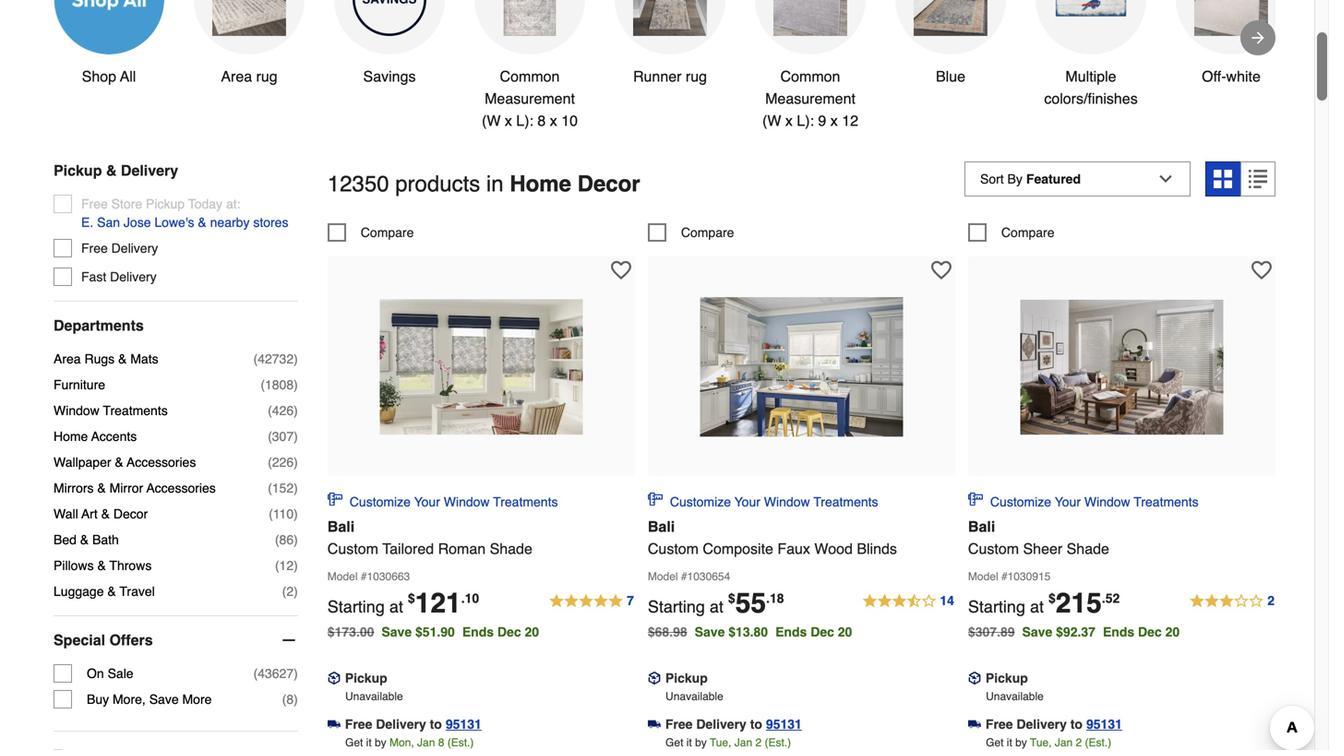 Task type: describe. For each thing, give the bounding box(es) containing it.
runner
[[633, 68, 682, 85]]

savings common measurement (w x l) 8 x 10 image
[[493, 0, 567, 36]]

starting for 55
[[648, 598, 705, 617]]

blue button
[[896, 0, 1007, 88]]

san
[[97, 215, 120, 230]]

$173.00
[[328, 625, 374, 640]]

( for 2
[[282, 585, 287, 599]]

1808
[[265, 378, 294, 392]]

( 110 )
[[269, 507, 298, 522]]

( for 226
[[268, 455, 272, 470]]

$13.80
[[729, 625, 768, 640]]

bali for bali custom sheer shade
[[969, 518, 996, 535]]

on sale
[[87, 667, 134, 681]]

arrow right image
[[1249, 29, 1268, 47]]

get it by mon, jan 8 (est.)
[[345, 737, 474, 750]]

treatments for customize your window treatments 'link' associated with bali custom tailored roman shade image
[[493, 495, 558, 510]]

( 152 )
[[268, 481, 298, 496]]

3 (est.) from the left
[[1086, 737, 1112, 750]]

savings save $92.37 element
[[1023, 625, 1188, 640]]

5014179221 element
[[328, 223, 414, 242]]

starting for 121
[[328, 598, 385, 617]]

save for 55
[[695, 625, 725, 640]]

jan for truck filled icon associated with get it by tue, jan 2 (est.)
[[1055, 737, 1073, 750]]

2 by from the left
[[695, 737, 707, 750]]

savings color/finish family blue image
[[914, 0, 988, 36]]

in
[[487, 171, 504, 197]]

off-white
[[1202, 68, 1261, 85]]

savings button
[[334, 0, 445, 88]]

& for mirror
[[97, 481, 106, 496]]

at for 55
[[710, 598, 724, 617]]

white
[[1227, 68, 1261, 85]]

mats
[[130, 352, 158, 367]]

at:
[[226, 197, 241, 211]]

art
[[81, 507, 98, 522]]

window for bali custom sheer shade image
[[1085, 495, 1131, 510]]

426
[[272, 404, 294, 418]]

pillows & throws
[[54, 559, 152, 573]]

3 x from the left
[[786, 112, 793, 129]]

152
[[272, 481, 294, 496]]

treatments for bali custom sheer shade image's customize your window treatments 'link'
[[1134, 495, 1199, 510]]

free for pickup image corresponding to get it by tue, jan 2 (est.)
[[666, 717, 693, 732]]

( 8 )
[[282, 693, 298, 707]]

it for truck filled icon associated with get it by tue, jan 2 (est.)
[[1007, 737, 1013, 750]]

list view image
[[1249, 170, 1268, 188]]

95131 for get it by mon, jan 8 (est.)'s truck filled icon
[[446, 717, 482, 732]]

bali custom composite faux wood blinds
[[648, 518, 897, 558]]

customize for bali custom tailored roman shade image
[[350, 495, 411, 510]]

pickup for pickup icon
[[986, 671, 1029, 686]]

e.
[[81, 215, 93, 230]]

was price $307.89 element
[[969, 620, 1023, 640]]

roman
[[438, 540, 486, 558]]

9
[[819, 112, 827, 129]]

14
[[940, 594, 955, 608]]

55
[[736, 588, 767, 619]]

customize your window treatments link for the bali custom composite faux wood blinds image at the right
[[648, 492, 879, 511]]

# for tailored
[[361, 570, 367, 583]]

tue, for truck filled icon associated with get it by tue, jan 2 (est.)
[[1031, 737, 1052, 750]]

was price $173.00 element
[[328, 620, 382, 640]]

bali for bali custom tailored roman shade
[[328, 518, 355, 535]]

( 226 )
[[268, 455, 298, 470]]

# for composite
[[681, 570, 688, 583]]

common measurement (w x l): 8 x 10 button
[[475, 0, 585, 132]]

store
[[111, 197, 142, 211]]

86
[[279, 533, 294, 548]]

save for 215
[[1023, 625, 1053, 640]]

bed & bath
[[54, 533, 119, 548]]

0 horizontal spatial 12
[[279, 559, 294, 573]]

1 heart outline image from the left
[[611, 260, 631, 281]]

unavailable for truck filled image
[[666, 691, 724, 703]]

$68.98
[[648, 625, 688, 640]]

# for sheer
[[1002, 570, 1008, 583]]

lowe's
[[155, 215, 194, 230]]

special
[[54, 632, 105, 649]]

more,
[[113, 693, 146, 707]]

treatments for the bali custom composite faux wood blinds image at the right customize your window treatments 'link'
[[814, 495, 879, 510]]

8 for common measurement (w x l): 8 x 10
[[538, 112, 546, 129]]

savings type area rug image
[[212, 0, 286, 36]]

multiple colors/finishes
[[1045, 68, 1138, 107]]

fast delivery
[[81, 270, 157, 284]]

compare for 5004857741 element
[[681, 225, 735, 240]]

1 vertical spatial decor
[[113, 507, 148, 522]]

rug for runner rug
[[686, 68, 707, 85]]

ends dec 20 element for 215
[[1103, 625, 1188, 640]]

( 12 )
[[275, 559, 298, 573]]

free store pickup today at:
[[81, 197, 241, 211]]

( for 152
[[268, 481, 272, 496]]

$307.89
[[969, 625, 1015, 640]]

luggage & travel
[[54, 585, 155, 599]]

starting for 215
[[969, 598, 1026, 617]]

model # 1030915
[[969, 570, 1051, 583]]

sheer
[[1024, 540, 1063, 558]]

l): for 9
[[797, 112, 814, 129]]

ends for 55
[[776, 625, 807, 640]]

( for 12
[[275, 559, 279, 573]]

blinds
[[857, 540, 897, 558]]

area for area rugs & mats
[[54, 352, 81, 367]]

customize your window treatments for bali custom sheer shade image
[[991, 495, 1199, 510]]

7 button
[[549, 591, 635, 613]]

save left more
[[149, 693, 179, 707]]

unavailable for truck filled icon associated with get it by tue, jan 2 (est.)
[[986, 691, 1044, 703]]

special offers
[[54, 632, 153, 649]]

model for custom tailored roman shade
[[328, 570, 358, 583]]

multiple colors/finishes button
[[1036, 0, 1147, 110]]

1 horizontal spatial home
[[510, 171, 572, 197]]

42732
[[258, 352, 294, 367]]

savings special offers savings image
[[353, 0, 427, 36]]

runner rug button
[[615, 0, 726, 88]]

( 43627 )
[[254, 667, 298, 681]]

) for ( 86 )
[[294, 533, 298, 548]]

43627
[[258, 667, 294, 681]]

customize your window treatments for bali custom tailored roman shade image
[[350, 495, 558, 510]]

7
[[627, 594, 634, 608]]

3 heart outline image from the left
[[1252, 260, 1272, 281]]

savings save $13.80 element
[[695, 625, 860, 640]]

runner rug
[[633, 68, 707, 85]]

common measurement (w x l): 8 x 10
[[482, 68, 578, 129]]

starting at $ 55 .18
[[648, 588, 784, 619]]

3.5 stars image
[[862, 591, 956, 613]]

free delivery
[[81, 241, 158, 256]]

get for truck filled image
[[666, 737, 684, 750]]

( 42732 )
[[254, 352, 298, 367]]

model for custom composite faux wood blinds
[[648, 570, 678, 583]]

common measurement (w x l): 9 x 12 button
[[755, 0, 866, 132]]

( 2 )
[[282, 585, 298, 599]]

buy
[[87, 693, 109, 707]]

) for ( 1808 )
[[294, 378, 298, 392]]

travel
[[120, 585, 155, 599]]

it for truck filled image
[[687, 737, 692, 750]]

bali for bali custom composite faux wood blinds
[[648, 518, 675, 535]]

0 vertical spatial decor
[[578, 171, 641, 197]]

3 by from the left
[[1016, 737, 1028, 750]]

rug for area rug
[[256, 68, 278, 85]]

throws
[[109, 559, 152, 573]]

1 vertical spatial accessories
[[147, 481, 216, 496]]

dec for 55
[[811, 625, 835, 640]]

20 for 121
[[525, 625, 539, 640]]

nearby
[[210, 215, 250, 230]]

truck filled image for get it by mon, jan 8 (est.)
[[328, 718, 341, 731]]

colors/finishes
[[1045, 90, 1138, 107]]

ends dec 20 element for 55
[[776, 625, 860, 640]]

window down furniture
[[54, 404, 100, 418]]

$51.90
[[416, 625, 455, 640]]

4 x from the left
[[831, 112, 838, 129]]

2 heart outline image from the left
[[932, 260, 952, 281]]

fast
[[81, 270, 106, 284]]

unavailable for get it by mon, jan 8 (est.)'s truck filled icon
[[345, 691, 403, 703]]

special offers button
[[54, 617, 298, 665]]

2 (est.) from the left
[[765, 737, 792, 750]]

& left mats
[[118, 352, 127, 367]]

common for 9
[[781, 68, 841, 85]]

1 x from the left
[[505, 112, 512, 129]]

pickup image for get it by tue, jan 2 (est.)
[[648, 672, 661, 685]]

.52
[[1102, 591, 1120, 606]]

bed
[[54, 533, 77, 548]]

area rug
[[221, 68, 278, 85]]

( for 307
[[268, 429, 272, 444]]

actual price $121.10 element
[[328, 588, 479, 620]]

truck filled image
[[648, 718, 661, 731]]

custom for custom composite faux wood blinds
[[648, 540, 699, 558]]

) for ( 2 )
[[294, 585, 298, 599]]

shade inside bali custom tailored roman shade
[[490, 540, 533, 558]]

area for area rug
[[221, 68, 252, 85]]

e. san jose lowe's & nearby stores
[[81, 215, 289, 230]]

shop all
[[82, 68, 136, 85]]

accents
[[91, 429, 137, 444]]

model # 1030654
[[648, 570, 731, 583]]

1 vertical spatial 8
[[287, 693, 294, 707]]

95131 for truck filled image
[[766, 717, 802, 732]]

5014179259 element
[[969, 223, 1055, 242]]

& for travel
[[107, 585, 116, 599]]

it for get it by mon, jan 8 (est.)'s truck filled icon
[[366, 737, 372, 750]]

12350
[[328, 171, 389, 197]]

window for the bali custom composite faux wood blinds image at the right
[[764, 495, 810, 510]]

minus image
[[280, 632, 298, 650]]

0 horizontal spatial home
[[54, 429, 88, 444]]

to for truck filled icon associated with get it by tue, jan 2 (est.)
[[1071, 717, 1083, 732]]

products
[[395, 171, 480, 197]]

grid view image
[[1214, 170, 1233, 188]]



Task type: locate. For each thing, give the bounding box(es) containing it.
(w inside common measurement (w x l): 9 x 12
[[763, 112, 782, 129]]

1 shade from the left
[[490, 540, 533, 558]]

ends dec 20 element
[[462, 625, 547, 640], [776, 625, 860, 640], [1103, 625, 1188, 640]]

( for 42732
[[254, 352, 258, 367]]

model
[[328, 570, 358, 583], [648, 570, 678, 583], [969, 570, 999, 583]]

ends down the .18
[[776, 625, 807, 640]]

0 horizontal spatial (w
[[482, 112, 501, 129]]

customize up tailored
[[350, 495, 411, 510]]

0 horizontal spatial jan
[[417, 737, 435, 750]]

2 95131 from the left
[[766, 717, 802, 732]]

3 dec from the left
[[1139, 625, 1162, 640]]

save down actual price $55.18 element
[[695, 625, 725, 640]]

2 horizontal spatial 95131
[[1087, 717, 1123, 732]]

customize your window treatments up bali custom tailored roman shade
[[350, 495, 558, 510]]

1 dec from the left
[[498, 625, 521, 640]]

dec for 215
[[1139, 625, 1162, 640]]

& left mirror
[[97, 481, 106, 496]]

customize
[[350, 495, 411, 510], [670, 495, 731, 510], [991, 495, 1052, 510]]

bali inside bali custom tailored roman shade
[[328, 518, 355, 535]]

2 horizontal spatial 8
[[538, 112, 546, 129]]

get for get it by mon, jan 8 (est.)'s truck filled icon
[[345, 737, 363, 750]]

starting up was price $173.00 element
[[328, 598, 385, 617]]

8 down 43627
[[287, 693, 294, 707]]

get it by tue, jan 2 (est.) for 95131 button associated with truck filled icon associated with get it by tue, jan 2 (est.)
[[986, 737, 1112, 750]]

) up ( 8 )
[[294, 667, 298, 681]]

2 horizontal spatial at
[[1031, 598, 1044, 617]]

) for ( 426 )
[[294, 404, 298, 418]]

2 get it by tue, jan 2 (est.) from the left
[[986, 737, 1112, 750]]

0 horizontal spatial 20
[[525, 625, 539, 640]]

1 horizontal spatial get it by tue, jan 2 (est.)
[[986, 737, 1112, 750]]

2 horizontal spatial customize
[[991, 495, 1052, 510]]

unavailable up mon, in the left of the page
[[345, 691, 403, 703]]

at for 215
[[1031, 598, 1044, 617]]

2 horizontal spatial jan
[[1055, 737, 1073, 750]]

1 horizontal spatial get
[[666, 737, 684, 750]]

2 vertical spatial 8
[[438, 737, 445, 750]]

1 horizontal spatial 95131
[[766, 717, 802, 732]]

& left travel
[[107, 585, 116, 599]]

2 ends dec 20 element from the left
[[776, 625, 860, 640]]

0 vertical spatial accessories
[[127, 455, 196, 470]]

1 # from the left
[[361, 570, 367, 583]]

pickup up the 'lowe's'
[[146, 197, 185, 211]]

2 horizontal spatial ends
[[1103, 625, 1135, 640]]

common inside common measurement (w x l): 9 x 12
[[781, 68, 841, 85]]

ends down .52
[[1103, 625, 1135, 640]]

customize for bali custom sheer shade image
[[991, 495, 1052, 510]]

0 horizontal spatial l):
[[516, 112, 534, 129]]

1 horizontal spatial by
[[695, 737, 707, 750]]

2 jan from the left
[[735, 737, 753, 750]]

& right bed
[[80, 533, 89, 548]]

0 horizontal spatial custom
[[328, 540, 379, 558]]

8 right mon, in the left of the page
[[438, 737, 445, 750]]

tue, for truck filled image
[[710, 737, 732, 750]]

) up 426
[[294, 378, 298, 392]]

accessories right mirror
[[147, 481, 216, 496]]

compare for 5014179221 element
[[361, 225, 414, 240]]

3 bali from the left
[[969, 518, 996, 535]]

savings
[[363, 68, 416, 85]]

2 horizontal spatial free delivery to 95131
[[986, 717, 1123, 732]]

0 horizontal spatial starting
[[328, 598, 385, 617]]

1 jan from the left
[[417, 737, 435, 750]]

custom inside bali custom composite faux wood blinds
[[648, 540, 699, 558]]

pickup image for get it by mon, jan 8 (est.)
[[328, 672, 341, 685]]

bath
[[92, 533, 119, 548]]

custom for custom tailored roman shade
[[328, 540, 379, 558]]

more
[[182, 693, 212, 707]]

1 l): from the left
[[516, 112, 534, 129]]

$ for 215
[[1049, 591, 1056, 606]]

actual price $215.52 element
[[969, 588, 1120, 620]]

window up roman at the left of the page
[[444, 495, 490, 510]]

to
[[430, 717, 442, 732], [750, 717, 763, 732], [1071, 717, 1083, 732]]

pillows
[[54, 559, 94, 573]]

2 common from the left
[[781, 68, 841, 85]]

unavailable down '$307.89'
[[986, 691, 1044, 703]]

1 horizontal spatial $
[[729, 591, 736, 606]]

pickup down $173.00 on the left
[[345, 671, 388, 686]]

2 ) from the top
[[294, 378, 298, 392]]

# up "starting at $ 121 .10"
[[361, 570, 367, 583]]

95131 button for get it by mon, jan 8 (est.)'s truck filled icon
[[446, 715, 482, 734]]

1 horizontal spatial customize your window treatments
[[670, 495, 879, 510]]

8 inside common measurement (w x l): 8 x 10
[[538, 112, 546, 129]]

& down accents
[[115, 455, 124, 470]]

ends dec 20 element down the .18
[[776, 625, 860, 640]]

2 rug from the left
[[686, 68, 707, 85]]

14 button
[[862, 591, 956, 613]]

decor down 10
[[578, 171, 641, 197]]

truck filled image
[[328, 718, 341, 731], [969, 718, 982, 731]]

bali right ( 86 )
[[328, 518, 355, 535]]

0 horizontal spatial it
[[366, 737, 372, 750]]

) up 226
[[294, 429, 298, 444]]

ends dec 20 element for 121
[[462, 625, 547, 640]]

home right in
[[510, 171, 572, 197]]

3 it from the left
[[1007, 737, 1013, 750]]

(w left 9 at top right
[[763, 112, 782, 129]]

2 horizontal spatial ends dec 20 element
[[1103, 625, 1188, 640]]

custom for custom sheer shade
[[969, 540, 1020, 558]]

) for ( 43627 )
[[294, 667, 298, 681]]

( for 43627
[[254, 667, 258, 681]]

window for bali custom tailored roman shade image
[[444, 495, 490, 510]]

by
[[375, 737, 387, 750], [695, 737, 707, 750], [1016, 737, 1028, 750]]

window up bali custom sheer shade
[[1085, 495, 1131, 510]]

0 horizontal spatial by
[[375, 737, 387, 750]]

mirror
[[110, 481, 143, 496]]

at inside "starting at $ 121 .10"
[[390, 598, 403, 617]]

2 at from the left
[[710, 598, 724, 617]]

10 ) from the top
[[294, 585, 298, 599]]

1 by from the left
[[375, 737, 387, 750]]

bali custom tailored roman shade image
[[380, 266, 583, 469]]

off-white button
[[1176, 0, 1287, 88]]

0 vertical spatial 12
[[842, 112, 859, 129]]

1 free delivery to 95131 from the left
[[345, 717, 482, 732]]

model left 1030654
[[648, 570, 678, 583]]

composite
[[703, 540, 774, 558]]

customize your window treatments link for bali custom tailored roman shade image
[[328, 492, 558, 511]]

1 your from the left
[[414, 495, 440, 510]]

12350 products in home decor
[[328, 171, 641, 197]]

1 horizontal spatial (est.)
[[765, 737, 792, 750]]

customize up composite at the right bottom of page
[[670, 495, 731, 510]]

faux
[[778, 540, 811, 558]]

departments
[[54, 317, 144, 334]]

savings common measurement (w x l) 9 x 12 image
[[774, 0, 848, 36]]

1 customize from the left
[[350, 495, 411, 510]]

12 inside common measurement (w x l): 9 x 12
[[842, 112, 859, 129]]

$307.89 save $92.37 ends dec 20
[[969, 625, 1180, 640]]

pickup image up truck filled image
[[648, 672, 661, 685]]

2 horizontal spatial dec
[[1139, 625, 1162, 640]]

mon,
[[390, 737, 414, 750]]

free delivery to 95131 for get it by mon, jan 8 (est.)'s truck filled icon
[[345, 717, 482, 732]]

dec right $92.37
[[1139, 625, 1162, 640]]

custom up model # 1030663
[[328, 540, 379, 558]]

0 horizontal spatial ends dec 20 element
[[462, 625, 547, 640]]

1 horizontal spatial at
[[710, 598, 724, 617]]

1 customize your window treatments link from the left
[[328, 492, 558, 511]]

0 horizontal spatial $
[[408, 591, 415, 606]]

2 horizontal spatial custom
[[969, 540, 1020, 558]]

0 horizontal spatial 8
[[287, 693, 294, 707]]

)
[[294, 352, 298, 367], [294, 378, 298, 392], [294, 404, 298, 418], [294, 429, 298, 444], [294, 455, 298, 470], [294, 481, 298, 496], [294, 507, 298, 522], [294, 533, 298, 548], [294, 559, 298, 573], [294, 585, 298, 599], [294, 667, 298, 681], [294, 693, 298, 707]]

2 starting from the left
[[648, 598, 705, 617]]

5004857741 element
[[648, 223, 735, 242]]

bali inside bali custom sheer shade
[[969, 518, 996, 535]]

( for 86
[[275, 533, 279, 548]]

12
[[842, 112, 859, 129], [279, 559, 294, 573]]

compare inside 5004857741 element
[[681, 225, 735, 240]]

$ down 1030654
[[729, 591, 736, 606]]

0 horizontal spatial compare
[[361, 225, 414, 240]]

8 left 10
[[538, 112, 546, 129]]

truck filled image for get it by tue, jan 2 (est.)
[[969, 718, 982, 731]]

1 compare from the left
[[361, 225, 414, 240]]

offers
[[109, 632, 153, 649]]

shade right roman at the left of the page
[[490, 540, 533, 558]]

1 horizontal spatial ends
[[776, 625, 807, 640]]

0 horizontal spatial 95131 button
[[446, 715, 482, 734]]

rugs
[[84, 352, 115, 367]]

$68.98 save $13.80 ends dec 20
[[648, 625, 853, 640]]

0 horizontal spatial customize
[[350, 495, 411, 510]]

0 vertical spatial 8
[[538, 112, 546, 129]]

pickup image
[[328, 672, 341, 685], [648, 672, 661, 685]]

area inside button
[[221, 68, 252, 85]]

2 get from the left
[[666, 737, 684, 750]]

starting inside starting at $ 215 .52
[[969, 598, 1026, 617]]

( for 8
[[282, 693, 287, 707]]

2 dec from the left
[[811, 625, 835, 640]]

1 horizontal spatial ends dec 20 element
[[776, 625, 860, 640]]

2 tue, from the left
[[1031, 737, 1052, 750]]

model left 1030915
[[969, 570, 999, 583]]

savings type runner rug image
[[633, 0, 707, 36]]

2 model from the left
[[648, 570, 678, 583]]

get for truck filled icon associated with get it by tue, jan 2 (est.)
[[986, 737, 1004, 750]]

1 horizontal spatial rug
[[686, 68, 707, 85]]

2 horizontal spatial customize your window treatments
[[991, 495, 1199, 510]]

95131 button for truck filled icon associated with get it by tue, jan 2 (est.)
[[1087, 715, 1123, 734]]

l): inside common measurement (w x l): 8 x 10
[[516, 112, 534, 129]]

) up ( 12 )
[[294, 533, 298, 548]]

sale
[[108, 667, 134, 681]]

actual price $55.18 element
[[648, 588, 784, 620]]

0 horizontal spatial (est.)
[[448, 737, 474, 750]]

bali up the model # 1030915
[[969, 518, 996, 535]]

l):
[[516, 112, 534, 129], [797, 112, 814, 129]]

shop all button
[[54, 0, 164, 88]]

was price $68.98 element
[[648, 620, 695, 640]]

2 unavailable from the left
[[666, 691, 724, 703]]

(w for common measurement (w x l): 9 x 12
[[763, 112, 782, 129]]

area rug button
[[194, 0, 305, 88]]

$ inside "starting at $ 121 .10"
[[408, 591, 415, 606]]

l): for 8
[[516, 112, 534, 129]]

1 horizontal spatial dec
[[811, 625, 835, 640]]

1 horizontal spatial tue,
[[1031, 737, 1052, 750]]

) up "110"
[[294, 481, 298, 496]]

# up starting at $ 215 .52
[[1002, 570, 1008, 583]]

1 horizontal spatial 95131 button
[[766, 715, 802, 734]]

12 ) from the top
[[294, 693, 298, 707]]

0 horizontal spatial bali
[[328, 518, 355, 535]]

bali custom tailored roman shade
[[328, 518, 533, 558]]

226
[[272, 455, 294, 470]]

) for ( 42732 )
[[294, 352, 298, 367]]

free for pickup icon
[[986, 717, 1013, 732]]

1 horizontal spatial #
[[681, 570, 688, 583]]

( for 1808
[[261, 378, 265, 392]]

1 vertical spatial 12
[[279, 559, 294, 573]]

shade right sheer
[[1067, 540, 1110, 558]]

1 horizontal spatial common
[[781, 68, 841, 85]]

) up ( 2 )
[[294, 559, 298, 573]]

pickup up "e."
[[54, 162, 102, 179]]

1 horizontal spatial to
[[750, 717, 763, 732]]

1 ) from the top
[[294, 352, 298, 367]]

custom inside bali custom sheer shade
[[969, 540, 1020, 558]]

1 horizontal spatial starting
[[648, 598, 705, 617]]

1 horizontal spatial 8
[[438, 737, 445, 750]]

3 customize your window treatments from the left
[[991, 495, 1199, 510]]

starting
[[328, 598, 385, 617], [648, 598, 705, 617], [969, 598, 1026, 617]]

1 $ from the left
[[408, 591, 415, 606]]

95131
[[446, 717, 482, 732], [766, 717, 802, 732], [1087, 717, 1123, 732]]

ends for 215
[[1103, 625, 1135, 640]]

2 measurement from the left
[[766, 90, 856, 107]]

11 ) from the top
[[294, 667, 298, 681]]

all
[[120, 68, 136, 85]]

12 right 9 at top right
[[842, 112, 859, 129]]

your for bali custom tailored roman shade image
[[414, 495, 440, 510]]

0 horizontal spatial dec
[[498, 625, 521, 640]]

2 (w from the left
[[763, 112, 782, 129]]

$ down 1030663
[[408, 591, 415, 606]]

ends dec 20 element down .10
[[462, 625, 547, 640]]

measurement up 9 at top right
[[766, 90, 856, 107]]

1 ends from the left
[[462, 625, 494, 640]]

3 $ from the left
[[1049, 591, 1056, 606]]

1 horizontal spatial custom
[[648, 540, 699, 558]]

3 your from the left
[[1055, 495, 1081, 510]]

2 inside 3 stars image
[[1268, 594, 1275, 608]]

window
[[54, 404, 100, 418], [444, 495, 490, 510], [764, 495, 810, 510], [1085, 495, 1131, 510]]

8 for get it by mon, jan 8 (est.)
[[438, 737, 445, 750]]

buy more, save more
[[87, 693, 212, 707]]

2 horizontal spatial 20
[[1166, 625, 1180, 640]]

2 horizontal spatial compare
[[1002, 225, 1055, 240]]

2 compare from the left
[[681, 225, 735, 240]]

$ inside starting at $ 55 .18
[[729, 591, 736, 606]]

1 truck filled image from the left
[[328, 718, 341, 731]]

dec right $51.90
[[498, 625, 521, 640]]

compare inside 5014179221 element
[[361, 225, 414, 240]]

measurement for 8
[[485, 90, 575, 107]]

) down 307
[[294, 455, 298, 470]]

ends down .10
[[462, 625, 494, 640]]

1 starting from the left
[[328, 598, 385, 617]]

) for ( 307 )
[[294, 429, 298, 444]]

bali custom sheer shade image
[[1021, 266, 1224, 469]]

) for ( 152 )
[[294, 481, 298, 496]]

& for bath
[[80, 533, 89, 548]]

save down actual price $121.10 element
[[382, 625, 412, 640]]

pickup right pickup icon
[[986, 671, 1029, 686]]

at
[[390, 598, 403, 617], [710, 598, 724, 617], [1031, 598, 1044, 617]]

1 bali from the left
[[328, 518, 355, 535]]

at inside starting at $ 55 .18
[[710, 598, 724, 617]]

area up furniture
[[54, 352, 81, 367]]

2 x from the left
[[550, 112, 558, 129]]

x
[[505, 112, 512, 129], [550, 112, 558, 129], [786, 112, 793, 129], [831, 112, 838, 129]]

.18
[[767, 591, 784, 606]]

9 ) from the top
[[294, 559, 298, 573]]

2 custom from the left
[[648, 540, 699, 558]]

2 horizontal spatial model
[[969, 570, 999, 583]]

bali custom sheer shade
[[969, 518, 1110, 558]]

$ inside starting at $ 215 .52
[[1049, 591, 1056, 606]]

2 # from the left
[[681, 570, 688, 583]]

&
[[106, 162, 117, 179], [198, 215, 207, 230], [118, 352, 127, 367], [115, 455, 124, 470], [97, 481, 106, 496], [101, 507, 110, 522], [80, 533, 89, 548], [97, 559, 106, 573], [107, 585, 116, 599]]

# up starting at $ 55 .18
[[681, 570, 688, 583]]

1 horizontal spatial 20
[[838, 625, 853, 640]]

110
[[273, 507, 294, 522]]

3 ends from the left
[[1103, 625, 1135, 640]]

2 horizontal spatial heart outline image
[[1252, 260, 1272, 281]]

pickup for get it by mon, jan 8 (est.) pickup image
[[345, 671, 388, 686]]

shop
[[82, 68, 116, 85]]

window up bali custom composite faux wood blinds
[[764, 495, 810, 510]]

savings save $51.90 element
[[382, 625, 547, 640]]

ends for 121
[[462, 625, 494, 640]]

95131 button for truck filled image
[[766, 715, 802, 734]]

jan
[[417, 737, 435, 750], [735, 737, 753, 750], [1055, 737, 1073, 750]]

l): inside common measurement (w x l): 9 x 12
[[797, 112, 814, 129]]

custom up model # 1030654 on the bottom of the page
[[648, 540, 699, 558]]

2 20 from the left
[[838, 625, 853, 640]]

your up bali custom sheer shade
[[1055, 495, 1081, 510]]

( 307 )
[[268, 429, 298, 444]]

1 model from the left
[[328, 570, 358, 583]]

) up 307
[[294, 404, 298, 418]]

measurement
[[485, 90, 575, 107], [766, 90, 856, 107]]

2 horizontal spatial get
[[986, 737, 1004, 750]]

( 86 )
[[275, 533, 298, 548]]

2 button
[[1190, 591, 1276, 613]]

1 unavailable from the left
[[345, 691, 403, 703]]

customize your window treatments link up bali custom tailored roman shade
[[328, 492, 558, 511]]

2 horizontal spatial unavailable
[[986, 691, 1044, 703]]

$92.37
[[1057, 625, 1096, 640]]

3 20 from the left
[[1166, 625, 1180, 640]]

1 horizontal spatial model
[[648, 570, 678, 583]]

0 horizontal spatial ends
[[462, 625, 494, 640]]

1 horizontal spatial unavailable
[[666, 691, 724, 703]]

1 (w from the left
[[482, 112, 501, 129]]

home up the wallpaper
[[54, 429, 88, 444]]

shade inside bali custom sheer shade
[[1067, 540, 1110, 558]]

starting inside starting at $ 55 .18
[[648, 598, 705, 617]]

1 horizontal spatial it
[[687, 737, 692, 750]]

customize for the bali custom composite faux wood blinds image at the right
[[670, 495, 731, 510]]

customize up bali custom sheer shade
[[991, 495, 1052, 510]]

) up '86'
[[294, 507, 298, 522]]

departments element
[[54, 317, 298, 335]]

area rugs & mats
[[54, 352, 158, 367]]

measurement for 9
[[766, 90, 856, 107]]

) down ( 12 )
[[294, 585, 298, 599]]

1 custom from the left
[[328, 540, 379, 558]]

model left 1030663
[[328, 570, 358, 583]]

measurement up 10
[[485, 90, 575, 107]]

decor down mirrors & mirror accessories
[[113, 507, 148, 522]]

wallpaper
[[54, 455, 111, 470]]

off-
[[1202, 68, 1227, 85]]

wall art & decor
[[54, 507, 148, 522]]

customize your window treatments up bali custom sheer shade
[[991, 495, 1199, 510]]

custom inside bali custom tailored roman shade
[[328, 540, 379, 558]]

( for 110
[[269, 507, 273, 522]]

ends dec 20 element down .52
[[1103, 625, 1188, 640]]

1 it from the left
[[366, 737, 372, 750]]

tailored
[[383, 540, 434, 558]]

1 95131 button from the left
[[446, 715, 482, 734]]

at down 1030654
[[710, 598, 724, 617]]

(w inside common measurement (w x l): 8 x 10
[[482, 112, 501, 129]]

customize your window treatments link up bali custom composite faux wood blinds
[[648, 492, 879, 511]]

measurement inside common measurement (w x l): 8 x 10
[[485, 90, 575, 107]]

12 down ( 86 )
[[279, 559, 294, 573]]

5 ) from the top
[[294, 455, 298, 470]]

.10
[[461, 591, 479, 606]]

2 customize your window treatments from the left
[[670, 495, 879, 510]]

0 horizontal spatial 95131
[[446, 717, 482, 732]]

customize your window treatments
[[350, 495, 558, 510], [670, 495, 879, 510], [991, 495, 1199, 510]]

2 pickup image from the left
[[648, 672, 661, 685]]

20 for 215
[[1166, 625, 1180, 640]]

1 vertical spatial home
[[54, 429, 88, 444]]

customize your window treatments up bali custom composite faux wood blinds
[[670, 495, 879, 510]]

bali up model # 1030654 on the bottom of the page
[[648, 518, 675, 535]]

furniture
[[54, 378, 105, 392]]

& for accessories
[[115, 455, 124, 470]]

pickup image down $173.00 on the left
[[328, 672, 341, 685]]

3 starting from the left
[[969, 598, 1026, 617]]

1 to from the left
[[430, 717, 442, 732]]

dec for 121
[[498, 625, 521, 640]]

0 horizontal spatial common
[[500, 68, 560, 85]]

to for truck filled image
[[750, 717, 763, 732]]

0 horizontal spatial heart outline image
[[611, 260, 631, 281]]

7 ) from the top
[[294, 507, 298, 522]]

customize your window treatments link up bali custom sheer shade
[[969, 492, 1199, 511]]

at inside starting at $ 215 .52
[[1031, 598, 1044, 617]]

free delivery to 95131 for truck filled image
[[666, 717, 802, 732]]

& inside e. san jose lowe's & nearby stores button
[[198, 215, 207, 230]]

3 customize your window treatments link from the left
[[969, 492, 1199, 511]]

& up luggage & travel
[[97, 559, 106, 573]]

5 stars image
[[549, 591, 635, 613]]

2 horizontal spatial starting
[[969, 598, 1026, 617]]

1 horizontal spatial measurement
[[766, 90, 856, 107]]

starting up was price $68.98 element
[[648, 598, 705, 617]]

1 ends dec 20 element from the left
[[462, 625, 547, 640]]

& right art
[[101, 507, 110, 522]]

& up store
[[106, 162, 117, 179]]

common inside common measurement (w x l): 8 x 10
[[500, 68, 560, 85]]

common for 8
[[500, 68, 560, 85]]

3 95131 from the left
[[1087, 717, 1123, 732]]

3 # from the left
[[1002, 570, 1008, 583]]

2 bali from the left
[[648, 518, 675, 535]]

1030654
[[688, 570, 731, 583]]

3 stars image
[[1190, 591, 1276, 613]]

3 unavailable from the left
[[986, 691, 1044, 703]]

heart outline image
[[611, 260, 631, 281], [932, 260, 952, 281], [1252, 260, 1272, 281]]

2 shade from the left
[[1067, 540, 1110, 558]]

common up 9 at top right
[[781, 68, 841, 85]]

$ down 1030915
[[1049, 591, 1056, 606]]

1 common from the left
[[500, 68, 560, 85]]

rug right runner
[[686, 68, 707, 85]]

0 horizontal spatial at
[[390, 598, 403, 617]]

0 horizontal spatial get it by tue, jan 2 (est.)
[[666, 737, 792, 750]]

3 free delivery to 95131 from the left
[[986, 717, 1123, 732]]

0 horizontal spatial customize your window treatments link
[[328, 492, 558, 511]]

3 compare from the left
[[1002, 225, 1055, 240]]

2 ends from the left
[[776, 625, 807, 640]]

wall
[[54, 507, 78, 522]]

3 get from the left
[[986, 737, 1004, 750]]

(w for common measurement (w x l): 8 x 10
[[482, 112, 501, 129]]

1 20 from the left
[[525, 625, 539, 640]]

2 horizontal spatial #
[[1002, 570, 1008, 583]]

rug down savings type area rug image
[[256, 68, 278, 85]]

1 tue, from the left
[[710, 737, 732, 750]]

savings color/finish family off-white image
[[1195, 0, 1269, 36]]

starting inside "starting at $ 121 .10"
[[328, 598, 385, 617]]

2 horizontal spatial by
[[1016, 737, 1028, 750]]

) up 1808
[[294, 352, 298, 367]]

accessories up mirrors & mirror accessories
[[127, 455, 196, 470]]

save for 121
[[382, 625, 412, 640]]

0 horizontal spatial #
[[361, 570, 367, 583]]

3 to from the left
[[1071, 717, 1083, 732]]

$ for 55
[[729, 591, 736, 606]]

model # 1030663
[[328, 570, 410, 583]]

custom up the model # 1030915
[[969, 540, 1020, 558]]

2 horizontal spatial customize your window treatments link
[[969, 492, 1199, 511]]

unavailable down the $68.98
[[666, 691, 724, 703]]

2 customize from the left
[[670, 495, 731, 510]]

pickup image
[[969, 672, 982, 685]]

to for get it by mon, jan 8 (est.)'s truck filled icon
[[430, 717, 442, 732]]

your for bali custom sheer shade image
[[1055, 495, 1081, 510]]

l): left 9 at top right
[[797, 112, 814, 129]]

0 horizontal spatial free delivery to 95131
[[345, 717, 482, 732]]

accessories
[[127, 455, 196, 470], [147, 481, 216, 496]]

bali
[[328, 518, 355, 535], [648, 518, 675, 535], [969, 518, 996, 535]]

0 horizontal spatial unavailable
[[345, 691, 403, 703]]

1 horizontal spatial shade
[[1067, 540, 1110, 558]]

customize your window treatments link
[[328, 492, 558, 511], [648, 492, 879, 511], [969, 492, 1199, 511]]

) for ( 226 )
[[294, 455, 298, 470]]

measurement inside common measurement (w x l): 9 x 12
[[766, 90, 856, 107]]

2 free delivery to 95131 from the left
[[666, 717, 802, 732]]

bali custom composite faux wood blinds image
[[700, 266, 903, 469]]

starting at $ 121 .10
[[328, 588, 479, 619]]

1 at from the left
[[390, 598, 403, 617]]

common down savings common measurement (w x l) 8 x 10 image
[[500, 68, 560, 85]]

& for throws
[[97, 559, 106, 573]]

jan for get it by mon, jan 8 (est.)'s truck filled icon
[[417, 737, 435, 750]]

8 ) from the top
[[294, 533, 298, 548]]

(w
[[482, 112, 501, 129], [763, 112, 782, 129]]

customize your window treatments link for bali custom sheer shade image
[[969, 492, 1199, 511]]

2 l): from the left
[[797, 112, 814, 129]]

0 horizontal spatial get
[[345, 737, 363, 750]]

95131 for truck filled icon associated with get it by tue, jan 2 (est.)
[[1087, 717, 1123, 732]]

customize your window treatments for the bali custom composite faux wood blinds image at the right
[[670, 495, 879, 510]]

3 ) from the top
[[294, 404, 298, 418]]

common measurement (w x l): 9 x 12
[[763, 68, 859, 129]]

2 $ from the left
[[729, 591, 736, 606]]

3 ends dec 20 element from the left
[[1103, 625, 1188, 640]]

1 vertical spatial area
[[54, 352, 81, 367]]

1 horizontal spatial pickup image
[[648, 672, 661, 685]]

& down today
[[198, 215, 207, 230]]

1 horizontal spatial area
[[221, 68, 252, 85]]

0 horizontal spatial pickup image
[[328, 672, 341, 685]]

compare inside "5014179259" element
[[1002, 225, 1055, 240]]

dec right $13.80
[[811, 625, 835, 640]]

1 horizontal spatial bali
[[648, 518, 675, 535]]

pickup down the $68.98
[[666, 671, 708, 686]]

save
[[382, 625, 412, 640], [695, 625, 725, 640], [1023, 625, 1053, 640], [149, 693, 179, 707]]

2 it from the left
[[687, 737, 692, 750]]

model for custom sheer shade
[[969, 570, 999, 583]]

3 model from the left
[[969, 570, 999, 583]]

2 horizontal spatial (est.)
[[1086, 737, 1112, 750]]

307
[[272, 429, 294, 444]]

jose
[[124, 215, 151, 230]]

0 horizontal spatial shade
[[490, 540, 533, 558]]

0 horizontal spatial area
[[54, 352, 81, 367]]

your up bali custom tailored roman shade
[[414, 495, 440, 510]]

1 (est.) from the left
[[448, 737, 474, 750]]

3 jan from the left
[[1055, 737, 1073, 750]]

pickup for pickup image corresponding to get it by tue, jan 2 (est.)
[[666, 671, 708, 686]]

at down 1030663
[[390, 598, 403, 617]]

0 vertical spatial home
[[510, 171, 572, 197]]

( for 426
[[268, 404, 272, 418]]

(w up in
[[482, 112, 501, 129]]

) for ( 8 )
[[294, 693, 298, 707]]

0 horizontal spatial customize your window treatments
[[350, 495, 558, 510]]

get it by tue, jan 2 (est.) for 95131 button associated with truck filled image
[[666, 737, 792, 750]]

) down 43627
[[294, 693, 298, 707]]

1 horizontal spatial 12
[[842, 112, 859, 129]]

bali inside bali custom composite faux wood blinds
[[648, 518, 675, 535]]

2 95131 button from the left
[[766, 715, 802, 734]]

common
[[500, 68, 560, 85], [781, 68, 841, 85]]

& for delivery
[[106, 162, 117, 179]]

1 pickup image from the left
[[328, 672, 341, 685]]

1 horizontal spatial customize your window treatments link
[[648, 492, 879, 511]]

savings color/finish family multiple colors/finishes image
[[1055, 0, 1128, 36]]

starting up was price $307.89 element
[[969, 598, 1026, 617]]

2 horizontal spatial it
[[1007, 737, 1013, 750]]

1 horizontal spatial customize
[[670, 495, 731, 510]]



Task type: vqa. For each thing, say whether or not it's contained in the screenshot.
the rightmost rug
yes



